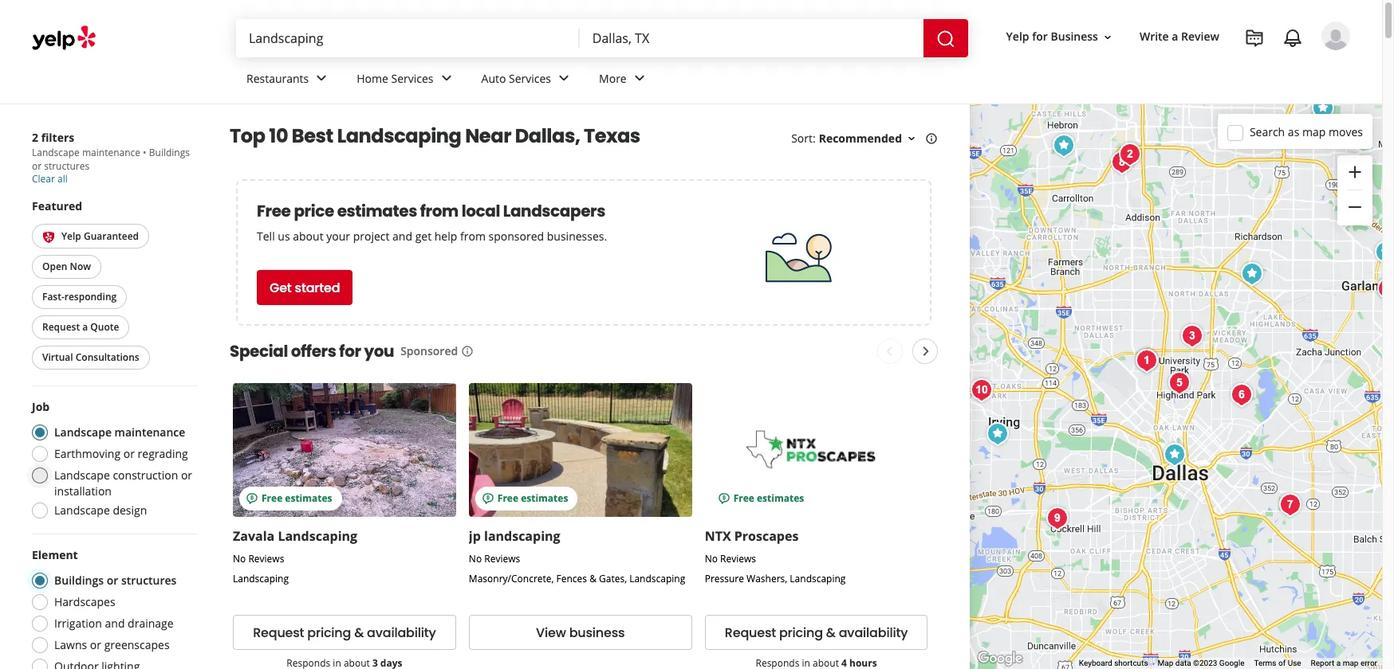 Task type: vqa. For each thing, say whether or not it's contained in the screenshot.
middle Bar
no



Task type: describe. For each thing, give the bounding box(es) containing it.
request for zavala landscaping
[[253, 624, 304, 643]]

water drainage innovations image
[[1106, 146, 1138, 178]]

google
[[1219, 660, 1245, 668]]

1 horizontal spatial structures
[[121, 574, 177, 589]]

24 chevron down v2 image for restaurants
[[312, 69, 331, 88]]

report a map error link
[[1311, 660, 1377, 668]]

guaranteed
[[84, 230, 139, 243]]

you
[[364, 341, 394, 363]]

business
[[569, 624, 625, 643]]

landscaping down the home services link
[[337, 123, 461, 149]]

landscape for landscape design
[[54, 504, 110, 519]]

map for moves
[[1302, 124, 1326, 139]]

24 chevron down v2 image for home services
[[437, 69, 456, 88]]

no for zavala
[[233, 553, 246, 566]]

free estimates link for jp landscaping
[[469, 384, 692, 518]]

landscaping inside jp landscaping no reviews masonry/concrete, fences & gates, landscaping
[[629, 573, 685, 586]]

business
[[1051, 29, 1098, 44]]

zavala landscaping link
[[233, 528, 357, 546]]

and inside free price estimates from local landscapers tell us about your project and get help from sponsored businesses.
[[392, 229, 412, 244]]

terms
[[1254, 660, 1276, 668]]

texas
[[584, 123, 640, 149]]

landscaping down the zavala
[[233, 573, 289, 586]]

irrigation and drainage
[[54, 617, 174, 632]]

north central landscaping image
[[1225, 379, 1257, 411]]

offers
[[291, 341, 336, 363]]

0 vertical spatial buildings
[[149, 146, 190, 160]]

top 10 best landscaping near dallas, texas
[[230, 123, 640, 149]]

& for ntx proscapes
[[826, 624, 836, 643]]

16 yelp guaranteed v2 image
[[42, 231, 55, 244]]

more link
[[586, 57, 662, 104]]

jp landscaping link
[[469, 528, 560, 546]]

zavala landscaping image
[[1307, 92, 1339, 124]]

jp landscaping no reviews masonry/concrete, fences & gates, landscaping
[[469, 528, 685, 586]]

lawns or greenscapes
[[54, 638, 170, 654]]

Near text field
[[592, 30, 910, 47]]

sponsored
[[400, 344, 458, 359]]

consultations
[[76, 351, 139, 365]]

free price estimates from local landscapers tell us about your project and get help from sponsored businesses.
[[257, 200, 607, 244]]

greenscapes
[[104, 638, 170, 654]]

services for home services
[[391, 71, 433, 86]]

masonry/concrete,
[[469, 573, 554, 586]]

earthmoving or regrading
[[54, 447, 188, 462]]

brant's lawn care image
[[1163, 367, 1195, 399]]

0 horizontal spatial and
[[105, 617, 125, 632]]

us
[[278, 229, 290, 244]]

use
[[1288, 660, 1301, 668]]

request pricing & availability button for ntx proscapes
[[705, 616, 928, 651]]

xscapes irrigation and landscapes image
[[1372, 273, 1394, 305]]

moves
[[1329, 124, 1363, 139]]

reviews for proscapes
[[720, 553, 756, 566]]

landscape for landscape construction or installation
[[54, 468, 110, 484]]

recommended button
[[819, 131, 918, 146]]

started
[[295, 279, 340, 297]]

request pricing & availability for proscapes
[[725, 624, 908, 643]]

home services link
[[344, 57, 469, 104]]

business categories element
[[234, 57, 1350, 104]]

request a quote button
[[32, 316, 130, 340]]

16 free estimates v2 image
[[246, 493, 258, 505]]

0 horizontal spatial for
[[339, 341, 361, 363]]

restaurants
[[246, 71, 309, 86]]

©2023
[[1193, 660, 1217, 668]]

get
[[415, 229, 432, 244]]

or inside landscape construction or installation
[[181, 468, 192, 484]]

search
[[1250, 124, 1285, 139]]

clear all
[[32, 172, 68, 186]]

river oaks landscaping image
[[1370, 236, 1394, 268]]

special offers for you
[[230, 341, 394, 363]]

design
[[113, 504, 147, 519]]

elegance outdoor living image
[[1048, 130, 1079, 162]]

as
[[1288, 124, 1299, 139]]

l & t landscaping image
[[965, 374, 997, 406]]

shortcuts
[[1114, 660, 1148, 668]]

open now
[[42, 260, 91, 274]]

0 horizontal spatial structures
[[44, 160, 89, 173]]

landscaping right the zavala
[[278, 528, 357, 546]]

view business link
[[469, 616, 692, 651]]

royal labor lawn care image
[[1041, 503, 1073, 535]]

drainage
[[128, 617, 174, 632]]

yelp for yelp for business
[[1006, 29, 1029, 44]]

ten brothers image
[[1158, 439, 1190, 471]]

zoom in image
[[1345, 162, 1365, 182]]

a for report
[[1336, 660, 1341, 668]]

keyboard
[[1079, 660, 1112, 668]]

yelp guaranteed button
[[32, 224, 149, 249]]

write a review
[[1140, 29, 1219, 44]]

search as map moves
[[1250, 124, 1363, 139]]

zoom out image
[[1345, 198, 1365, 217]]

tell
[[257, 229, 275, 244]]

request a quote
[[42, 321, 119, 334]]

landscape for landscape maintenance
[[54, 425, 112, 441]]

for inside yelp for business button
[[1032, 29, 1048, 44]]

free estimates link for ntx proscapes
[[705, 384, 928, 518]]

free for jp landscaping
[[498, 492, 518, 506]]

landscape design
[[54, 504, 147, 519]]

previous image
[[880, 342, 899, 361]]

request pricing & availability for landscaping
[[253, 624, 436, 643]]

estimates inside free price estimates from local landscapers tell us about your project and get help from sponsored businesses.
[[337, 200, 417, 223]]

keyboard shortcuts button
[[1079, 659, 1148, 670]]

map
[[1158, 660, 1173, 668]]

none field find
[[249, 30, 567, 47]]

2
[[32, 130, 38, 145]]

now
[[70, 260, 91, 274]]

option group containing job
[[27, 400, 198, 524]]

or down landscape maintenance
[[123, 447, 135, 462]]

home services
[[357, 71, 433, 86]]

free estimates link for zavala landscaping
[[233, 384, 456, 518]]

& inside jp landscaping no reviews masonry/concrete, fences & gates, landscaping
[[590, 573, 596, 586]]

hardscapes
[[54, 595, 115, 610]]

free for ntx proscapes
[[733, 492, 754, 506]]

virtual consultations
[[42, 351, 139, 365]]

free for zavala landscaping
[[262, 492, 283, 506]]

ntx proscapes link
[[705, 528, 799, 546]]

responding
[[64, 291, 117, 304]]

brad k. image
[[1322, 22, 1350, 50]]

get started
[[270, 279, 340, 297]]

availability for zavala landscaping
[[367, 624, 436, 643]]

or up hardscapes
[[107, 574, 118, 589]]

auto services link
[[469, 57, 586, 104]]

16 free estimates v2 image for jp landscaping
[[482, 493, 494, 505]]

no for jp
[[469, 553, 482, 566]]

home
[[357, 71, 388, 86]]

virtual
[[42, 351, 73, 365]]

all
[[57, 172, 68, 186]]

user actions element
[[993, 20, 1373, 118]]

recommended
[[819, 131, 902, 146]]

reviews for landscaping
[[248, 553, 284, 566]]

fences
[[556, 573, 587, 586]]

landscapers
[[503, 200, 605, 223]]

no for ntx
[[705, 553, 718, 566]]

yelp for yelp guaranteed
[[61, 230, 81, 243]]

free estimates for jp landscaping
[[498, 492, 568, 506]]

•
[[143, 146, 146, 160]]

16 chevron down v2 image for yelp for business
[[1101, 31, 1114, 44]]

gates,
[[599, 573, 627, 586]]



Task type: locate. For each thing, give the bounding box(es) containing it.
landscape up installation
[[54, 468, 110, 484]]

reviews inside jp landscaping no reviews masonry/concrete, fences & gates, landscaping
[[484, 553, 520, 566]]

luxe landscapes image
[[1176, 320, 1208, 352]]

free
[[257, 200, 291, 223], [262, 492, 283, 506], [498, 492, 518, 506], [733, 492, 754, 506]]

1 horizontal spatial a
[[1172, 29, 1178, 44]]

help
[[434, 229, 457, 244]]

16 chevron down v2 image right "business"
[[1101, 31, 1114, 44]]

1 horizontal spatial and
[[392, 229, 412, 244]]

2 horizontal spatial request
[[725, 624, 776, 643]]

1 24 chevron down v2 image from the left
[[312, 69, 331, 88]]

16 info v2 image
[[925, 132, 938, 145], [461, 345, 474, 358]]

1 reviews from the left
[[248, 553, 284, 566]]

24 chevron down v2 image right more
[[630, 69, 649, 88]]

0 horizontal spatial &
[[354, 624, 364, 643]]

error
[[1361, 660, 1377, 668]]

estimates up the zavala landscaping link
[[285, 492, 332, 506]]

lawns
[[54, 638, 87, 654]]

2 free estimates from the left
[[498, 492, 568, 506]]

2 request pricing & availability from the left
[[725, 624, 908, 643]]

none field up business categories element
[[592, 30, 910, 47]]

24 chevron down v2 image
[[437, 69, 456, 88], [630, 69, 649, 88]]

24 chevron down v2 image inside restaurants "link"
[[312, 69, 331, 88]]

1 vertical spatial maintenance
[[115, 425, 185, 441]]

16 info v2 image right recommended popup button
[[925, 132, 938, 145]]

yelp for business
[[1006, 29, 1098, 44]]

open now button
[[32, 256, 101, 279]]

a for request
[[82, 321, 88, 334]]

yelp left "business"
[[1006, 29, 1029, 44]]

estimates up landscaping
[[521, 492, 568, 506]]

from
[[420, 200, 458, 223], [460, 229, 486, 244]]

maintenance left "•"
[[82, 146, 140, 160]]

local
[[462, 200, 500, 223]]

report a map error
[[1311, 660, 1377, 668]]

free up tell
[[257, 200, 291, 223]]

1 free estimates link from the left
[[233, 384, 456, 518]]

landscaping inside ntx proscapes no reviews pressure washers, landscaping
[[790, 573, 846, 586]]

availability for ntx proscapes
[[839, 624, 908, 643]]

a inside request a quote button
[[82, 321, 88, 334]]

price
[[294, 200, 334, 223]]

data
[[1175, 660, 1191, 668]]

for left "business"
[[1032, 29, 1048, 44]]

2 no from the left
[[469, 553, 482, 566]]

irrigation
[[54, 617, 102, 632]]

services right "auto"
[[509, 71, 551, 86]]

clear all link
[[32, 172, 68, 186]]

0 vertical spatial a
[[1172, 29, 1178, 44]]

16 info v2 image for special offers for you
[[461, 345, 474, 358]]

16 free estimates v2 image up ntx
[[718, 493, 730, 505]]

buildings up hardscapes
[[54, 574, 104, 589]]

landscape for landscape maintenance •
[[32, 146, 80, 160]]

featured
[[32, 199, 82, 214]]

0 horizontal spatial free estimates
[[262, 492, 332, 506]]

1 vertical spatial yelp
[[61, 230, 81, 243]]

24 chevron down v2 image
[[312, 69, 331, 88], [554, 69, 573, 88]]

0 horizontal spatial no
[[233, 553, 246, 566]]

services
[[391, 71, 433, 86], [509, 71, 551, 86]]

1 vertical spatial structures
[[121, 574, 177, 589]]

map
[[1302, 124, 1326, 139], [1343, 660, 1359, 668]]

landscape maintenance •
[[32, 146, 149, 160]]

next image
[[917, 342, 936, 361]]

1 horizontal spatial reviews
[[484, 553, 520, 566]]

auto services
[[481, 71, 551, 86]]

restaurants link
[[234, 57, 344, 104]]

1 horizontal spatial pricing
[[779, 624, 823, 643]]

1 vertical spatial for
[[339, 341, 361, 363]]

free inside free price estimates from local landscapers tell us about your project and get help from sponsored businesses.
[[257, 200, 291, 223]]

services right home
[[391, 71, 433, 86]]

featured group
[[29, 199, 198, 374]]

1 vertical spatial buildings
[[54, 574, 104, 589]]

landscape down installation
[[54, 504, 110, 519]]

16 free estimates v2 image
[[482, 493, 494, 505], [718, 493, 730, 505]]

0 horizontal spatial free estimates link
[[233, 384, 456, 518]]

1 horizontal spatial no
[[469, 553, 482, 566]]

reviews down the zavala
[[248, 553, 284, 566]]

16 free estimates v2 image up jp landscaping link
[[482, 493, 494, 505]]

1 horizontal spatial 24 chevron down v2 image
[[554, 69, 573, 88]]

16 free estimates v2 image for ntx proscapes
[[718, 493, 730, 505]]

1 horizontal spatial from
[[460, 229, 486, 244]]

request down zavala landscaping no reviews landscaping
[[253, 624, 304, 643]]

regrading
[[138, 447, 188, 462]]

24 chevron down v2 image inside the home services link
[[437, 69, 456, 88]]

a right report at the right bottom of the page
[[1336, 660, 1341, 668]]

estimates up project on the top left of page
[[337, 200, 417, 223]]

0 vertical spatial buildings or structures
[[32, 146, 190, 173]]

request inside button
[[42, 321, 80, 334]]

search image
[[936, 29, 955, 48]]

0 horizontal spatial request pricing & availability button
[[233, 616, 456, 651]]

16 chevron down v2 image
[[1101, 31, 1114, 44], [905, 132, 918, 145]]

projects image
[[1245, 29, 1264, 48]]

1 vertical spatial 16 info v2 image
[[461, 345, 474, 358]]

none field near
[[592, 30, 910, 47]]

2 reviews from the left
[[484, 553, 520, 566]]

& for zavala landscaping
[[354, 624, 364, 643]]

0 horizontal spatial request
[[42, 321, 80, 334]]

services inside auto services link
[[509, 71, 551, 86]]

quote
[[90, 321, 119, 334]]

buildings or structures up hardscapes
[[54, 574, 177, 589]]

filters
[[41, 130, 74, 145]]

notifications image
[[1283, 29, 1302, 48]]

and left get
[[392, 229, 412, 244]]

0 vertical spatial structures
[[44, 160, 89, 173]]

1 horizontal spatial availability
[[839, 624, 908, 643]]

free up ntx proscapes link
[[733, 492, 754, 506]]

16 chevron down v2 image inside recommended popup button
[[905, 132, 918, 145]]

0 vertical spatial maintenance
[[82, 146, 140, 160]]

1 horizontal spatial request pricing & availability
[[725, 624, 908, 643]]

24 chevron down v2 image inside auto services link
[[554, 69, 573, 88]]

0 vertical spatial for
[[1032, 29, 1048, 44]]

2 vertical spatial a
[[1336, 660, 1341, 668]]

pressure
[[705, 573, 744, 586]]

0 horizontal spatial reviews
[[248, 553, 284, 566]]

1 24 chevron down v2 image from the left
[[437, 69, 456, 88]]

more
[[599, 71, 627, 86]]

1 horizontal spatial map
[[1343, 660, 1359, 668]]

view business
[[536, 624, 625, 643]]

xscapes irrigation and landscapes image
[[1372, 273, 1394, 305]]

2 horizontal spatial a
[[1336, 660, 1341, 668]]

0 horizontal spatial 24 chevron down v2 image
[[437, 69, 456, 88]]

buildings right "•"
[[149, 146, 190, 160]]

free estimates for ntx proscapes
[[733, 492, 804, 506]]

0 horizontal spatial services
[[391, 71, 433, 86]]

free estimates up proscapes
[[733, 492, 804, 506]]

1 16 free estimates v2 image from the left
[[482, 493, 494, 505]]

0 vertical spatial 16 info v2 image
[[925, 132, 938, 145]]

request down washers,
[[725, 624, 776, 643]]

0 horizontal spatial pricing
[[307, 624, 351, 643]]

3 free estimates from the left
[[733, 492, 804, 506]]

16 info v2 image right sponsored
[[461, 345, 474, 358]]

1 horizontal spatial free estimates link
[[469, 384, 692, 518]]

map region
[[908, 0, 1394, 670]]

project
[[353, 229, 390, 244]]

yelp right 16 yelp guaranteed v2 image
[[61, 230, 81, 243]]

buildings or structures
[[32, 146, 190, 173], [54, 574, 177, 589]]

2 services from the left
[[509, 71, 551, 86]]

proscapes
[[734, 528, 799, 546]]

reviews for landscaping
[[484, 553, 520, 566]]

or down 2
[[32, 160, 42, 173]]

businesses.
[[547, 229, 607, 244]]

1 horizontal spatial request pricing & availability button
[[705, 616, 928, 651]]

pricing
[[307, 624, 351, 643], [779, 624, 823, 643]]

24 chevron down v2 image right restaurants
[[312, 69, 331, 88]]

landscape construction or installation
[[54, 468, 192, 500]]

24 chevron down v2 image inside more link
[[630, 69, 649, 88]]

1 free estimates from the left
[[262, 492, 332, 506]]

jp
[[469, 528, 481, 546]]

estimates for zavala landscaping
[[285, 492, 332, 506]]

1 vertical spatial 16 chevron down v2 image
[[905, 132, 918, 145]]

maintenance up the regrading
[[115, 425, 185, 441]]

1 horizontal spatial buildings
[[149, 146, 190, 160]]

job
[[32, 400, 50, 415]]

buildings
[[149, 146, 190, 160], [54, 574, 104, 589]]

for left the you
[[339, 341, 361, 363]]

construction
[[113, 468, 178, 484]]

yelp inside "featured" group
[[61, 230, 81, 243]]

&
[[590, 573, 596, 586], [354, 624, 364, 643], [826, 624, 836, 643]]

map right as
[[1302, 124, 1326, 139]]

fast-
[[42, 291, 64, 304]]

24 chevron down v2 image left "auto"
[[437, 69, 456, 88]]

a
[[1172, 29, 1178, 44], [82, 321, 88, 334], [1336, 660, 1341, 668]]

0 horizontal spatial 16 chevron down v2 image
[[905, 132, 918, 145]]

landscape up earthmoving
[[54, 425, 112, 441]]

installation
[[54, 484, 112, 500]]

2 16 free estimates v2 image from the left
[[718, 493, 730, 505]]

open
[[42, 260, 67, 274]]

estimates for jp landscaping
[[521, 492, 568, 506]]

buildings or structures down filters
[[32, 146, 190, 173]]

1 availability from the left
[[367, 624, 436, 643]]

0 horizontal spatial yelp
[[61, 230, 81, 243]]

0 vertical spatial and
[[392, 229, 412, 244]]

landscape maintenance
[[54, 425, 185, 441]]

maintenance
[[82, 146, 140, 160], [115, 425, 185, 441]]

16 chevron down v2 image right recommended
[[905, 132, 918, 145]]

1 vertical spatial from
[[460, 229, 486, 244]]

polo landscapes image
[[1131, 345, 1162, 377], [1131, 345, 1162, 377]]

0 horizontal spatial 16 free estimates v2 image
[[482, 493, 494, 505]]

0 horizontal spatial request pricing & availability
[[253, 624, 436, 643]]

1 vertical spatial map
[[1343, 660, 1359, 668]]

free right 16 free estimates v2 icon
[[262, 492, 283, 506]]

2 free estimates link from the left
[[469, 384, 692, 518]]

services inside the home services link
[[391, 71, 433, 86]]

1 request pricing & availability button from the left
[[233, 616, 456, 651]]

16 info v2 image for top 10 best landscaping near dallas, texas
[[925, 132, 938, 145]]

fast-responding button
[[32, 286, 127, 310]]

zavala landscaping no reviews landscaping
[[233, 528, 357, 586]]

landscaping right gates,
[[629, 573, 685, 586]]

auto
[[481, 71, 506, 86]]

option group containing element
[[27, 548, 198, 670]]

get
[[270, 279, 292, 297]]

24 chevron down v2 image for more
[[630, 69, 649, 88]]

3 no from the left
[[705, 553, 718, 566]]

option group
[[27, 400, 198, 524], [27, 548, 198, 670]]

2 horizontal spatial no
[[705, 553, 718, 566]]

landscape down filters
[[32, 146, 80, 160]]

free estimates for zavala landscaping
[[262, 492, 332, 506]]

free estimates up landscaping
[[498, 492, 568, 506]]

1 vertical spatial a
[[82, 321, 88, 334]]

0 horizontal spatial 24 chevron down v2 image
[[312, 69, 331, 88]]

reviews up masonry/concrete,
[[484, 553, 520, 566]]

google image
[[974, 649, 1026, 670]]

0 horizontal spatial map
[[1302, 124, 1326, 139]]

or right lawns
[[90, 638, 101, 654]]

1 horizontal spatial 16 free estimates v2 image
[[718, 493, 730, 505]]

1 vertical spatial option group
[[27, 548, 198, 670]]

10
[[269, 123, 288, 149]]

2 horizontal spatial free estimates
[[733, 492, 804, 506]]

no down the zavala
[[233, 553, 246, 566]]

or down the regrading
[[181, 468, 192, 484]]

reviews inside ntx proscapes no reviews pressure washers, landscaping
[[720, 553, 756, 566]]

0 vertical spatial map
[[1302, 124, 1326, 139]]

1 horizontal spatial 24 chevron down v2 image
[[630, 69, 649, 88]]

for
[[1032, 29, 1048, 44], [339, 341, 361, 363]]

reviews up pressure
[[720, 553, 756, 566]]

1 request pricing & availability from the left
[[253, 624, 436, 643]]

none field up "home services"
[[249, 30, 567, 47]]

of
[[1278, 660, 1286, 668]]

0 vertical spatial from
[[420, 200, 458, 223]]

2 24 chevron down v2 image from the left
[[630, 69, 649, 88]]

1 vertical spatial and
[[105, 617, 125, 632]]

a left quote
[[82, 321, 88, 334]]

from down local on the top left of the page
[[460, 229, 486, 244]]

map left error
[[1343, 660, 1359, 668]]

2 horizontal spatial &
[[826, 624, 836, 643]]

0 horizontal spatial none field
[[249, 30, 567, 47]]

review
[[1181, 29, 1219, 44]]

and up lawns or greenscapes
[[105, 617, 125, 632]]

pricing for ntx proscapes
[[779, 624, 823, 643]]

0 horizontal spatial buildings
[[54, 574, 104, 589]]

2 24 chevron down v2 image from the left
[[554, 69, 573, 88]]

1 horizontal spatial &
[[590, 573, 596, 586]]

map for error
[[1343, 660, 1359, 668]]

maintenance for landscape maintenance
[[115, 425, 185, 441]]

2 option group from the top
[[27, 548, 198, 670]]

1 horizontal spatial yelp
[[1006, 29, 1029, 44]]

a for write
[[1172, 29, 1178, 44]]

3 free estimates link from the left
[[705, 384, 928, 518]]

1 horizontal spatial services
[[509, 71, 551, 86]]

yelp inside user actions element
[[1006, 29, 1029, 44]]

1 horizontal spatial free estimates
[[498, 492, 568, 506]]

2 availability from the left
[[839, 624, 908, 643]]

1 horizontal spatial for
[[1032, 29, 1048, 44]]

report
[[1311, 660, 1334, 668]]

1 services from the left
[[391, 71, 433, 86]]

ntx
[[705, 528, 731, 546]]

no down the jp
[[469, 553, 482, 566]]

1 option group from the top
[[27, 400, 198, 524]]

2 pricing from the left
[[779, 624, 823, 643]]

1 pricing from the left
[[307, 624, 351, 643]]

None search field
[[236, 19, 971, 57]]

0 vertical spatial option group
[[27, 400, 198, 524]]

request for ntx proscapes
[[725, 624, 776, 643]]

no down ntx
[[705, 553, 718, 566]]

landscaping right washers,
[[790, 573, 846, 586]]

0 horizontal spatial availability
[[367, 624, 436, 643]]

free estimates up the zavala landscaping link
[[262, 492, 332, 506]]

services for auto services
[[509, 71, 551, 86]]

no inside jp landscaping no reviews masonry/concrete, fences & gates, landscaping
[[469, 553, 482, 566]]

24 chevron down v2 image right auto services
[[554, 69, 573, 88]]

1 none field from the left
[[249, 30, 567, 47]]

pricing for zavala landscaping
[[307, 624, 351, 643]]

0 horizontal spatial from
[[420, 200, 458, 223]]

yelp guaranteed
[[61, 230, 139, 243]]

dallas,
[[515, 123, 580, 149]]

write a review link
[[1133, 23, 1226, 51]]

no inside zavala landscaping no reviews landscaping
[[233, 553, 246, 566]]

Find text field
[[249, 30, 567, 47]]

reviews inside zavala landscaping no reviews landscaping
[[248, 553, 284, 566]]

16 chevron down v2 image inside yelp for business button
[[1101, 31, 1114, 44]]

rcj cleaning specialists image
[[1274, 489, 1306, 521]]

estimates for ntx proscapes
[[757, 492, 804, 506]]

sponsored
[[489, 229, 544, 244]]

2 request pricing & availability button from the left
[[705, 616, 928, 651]]

1 horizontal spatial 16 info v2 image
[[925, 132, 938, 145]]

1 horizontal spatial none field
[[592, 30, 910, 47]]

2 none field from the left
[[592, 30, 910, 47]]

0 vertical spatial yelp
[[1006, 29, 1029, 44]]

request pricing & availability button for zavala landscaping
[[233, 616, 456, 651]]

free price estimates from local landscapers image
[[759, 219, 839, 298]]

a right write
[[1172, 29, 1178, 44]]

landscaping
[[484, 528, 560, 546]]

yelp for business button
[[1000, 23, 1120, 51]]

1 horizontal spatial request
[[253, 624, 304, 643]]

0 vertical spatial 16 chevron down v2 image
[[1101, 31, 1114, 44]]

ja landscaping & tree service image
[[981, 418, 1013, 450]]

0 horizontal spatial 16 info v2 image
[[461, 345, 474, 358]]

your
[[326, 229, 350, 244]]

guerrero landscape image
[[1114, 138, 1146, 170]]

16 chevron down v2 image for recommended
[[905, 132, 918, 145]]

terms of use
[[1254, 660, 1301, 668]]

2 horizontal spatial reviews
[[720, 553, 756, 566]]

no inside ntx proscapes no reviews pressure washers, landscaping
[[705, 553, 718, 566]]

a inside write a review link
[[1172, 29, 1178, 44]]

24 chevron down v2 image for auto services
[[554, 69, 573, 88]]

1 horizontal spatial 16 chevron down v2 image
[[1101, 31, 1114, 44]]

barkwells cleaning & landscaping image
[[1236, 258, 1268, 290]]

best
[[292, 123, 333, 149]]

0 horizontal spatial a
[[82, 321, 88, 334]]

washers,
[[747, 573, 787, 586]]

maintenance for landscape maintenance •
[[82, 146, 140, 160]]

landscape inside landscape construction or installation
[[54, 468, 110, 484]]

from up help
[[420, 200, 458, 223]]

estimates up proscapes
[[757, 492, 804, 506]]

2 horizontal spatial free estimates link
[[705, 384, 928, 518]]

free up jp landscaping link
[[498, 492, 518, 506]]

and
[[392, 229, 412, 244], [105, 617, 125, 632]]

group
[[1337, 156, 1373, 226]]

None field
[[249, 30, 567, 47], [592, 30, 910, 47]]

no
[[233, 553, 246, 566], [469, 553, 482, 566], [705, 553, 718, 566]]

1 no from the left
[[233, 553, 246, 566]]

request up the virtual
[[42, 321, 80, 334]]

2 filters
[[32, 130, 74, 145]]

1 vertical spatial buildings or structures
[[54, 574, 177, 589]]

3 reviews from the left
[[720, 553, 756, 566]]



